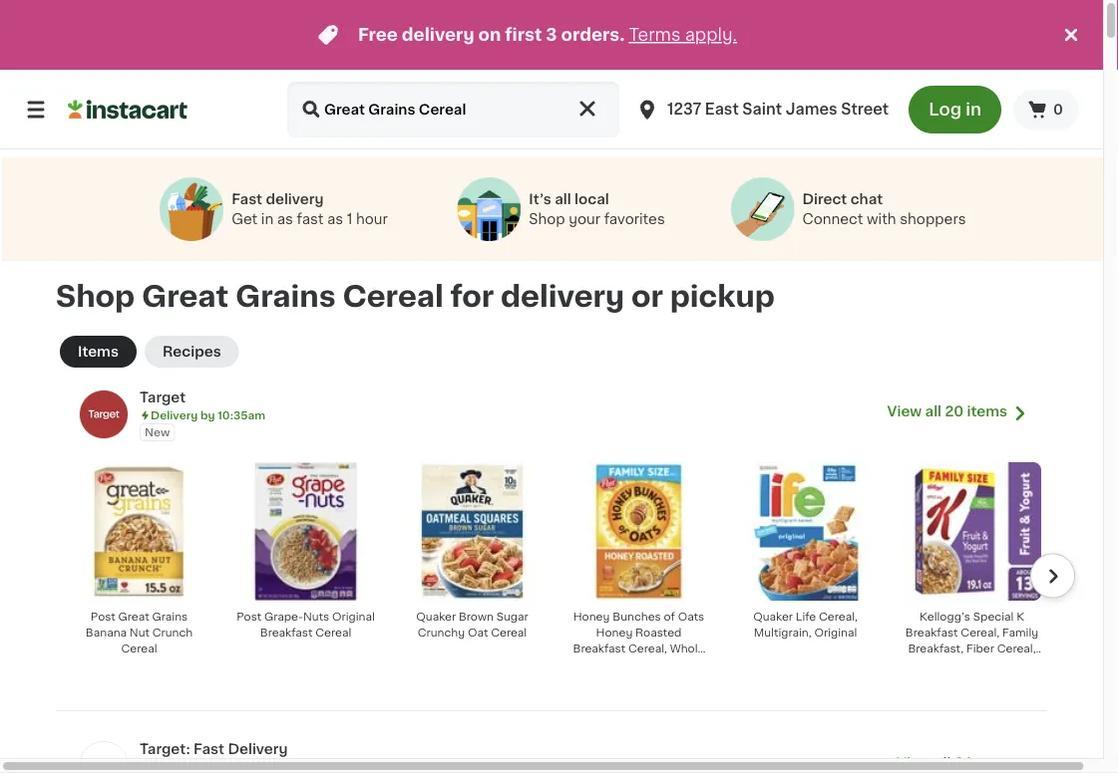 Task type: vqa. For each thing, say whether or not it's contained in the screenshot.
1st Quaker
yes



Task type: describe. For each thing, give the bounding box(es) containing it.
orders.
[[561, 26, 625, 43]]

of
[[664, 612, 675, 623]]

1237
[[667, 102, 701, 117]]

direct chat
[[802, 192, 883, 206]]

brown
[[459, 612, 494, 623]]

2 vertical spatial delivery
[[151, 762, 198, 773]]

1 horizontal spatial fast
[[232, 192, 262, 206]]

Search field
[[287, 82, 620, 138]]

fast delivery
[[232, 192, 324, 206]]

kellogg's special k breakfast cereal, family breakfast, fiber cereal, fruit and yogurt button
[[897, 462, 1047, 671]]

shop great grains cereal for delivery or pickup
[[56, 282, 775, 311]]

for
[[450, 282, 494, 311]]

great for shop
[[142, 282, 229, 311]]

cereal, inside honey bunches of oats honey roasted breakfast cereal, whole grain, family size
[[628, 644, 667, 655]]

view for view all 20 items
[[887, 405, 922, 419]]

post great grains banana nut crunch cereal
[[86, 612, 193, 655]]

on
[[478, 26, 501, 43]]

it's all local
[[529, 192, 609, 206]]

view all 3 items
[[897, 757, 1007, 771]]

size
[[664, 660, 687, 671]]

quaker life cereal, multigrain, original button
[[730, 462, 881, 653]]

street
[[841, 102, 889, 117]]

post grape-nuts original breakfast cereal
[[237, 612, 375, 639]]

terms apply. link
[[629, 26, 737, 43]]

crunchy
[[418, 628, 465, 639]]

quaker for quaker life cereal, multigrain, original
[[753, 612, 793, 623]]

crunch
[[152, 628, 193, 639]]

cereal, inside quaker life cereal, multigrain, original
[[819, 612, 858, 623]]

family inside kellogg's special k breakfast cereal, family breakfast, fiber cereal, fruit and yogurt
[[1002, 628, 1038, 639]]

kellogg's special k breakfast cereal, family breakfast, fiber cereal, fruit and yogurt
[[905, 612, 1038, 671]]

banana
[[86, 628, 127, 639]]

1 1237 east saint james street button from the left
[[627, 82, 897, 138]]

honey bunches of oats honey roasted breakfast cereal, whole grain, family size button
[[564, 462, 714, 671]]

recipes button
[[145, 336, 239, 368]]

breakfast inside post grape-nuts original breakfast cereal
[[260, 628, 313, 639]]

view for view all 3 items
[[897, 757, 931, 771]]

post great grains banana nut crunch cereal image
[[70, 463, 208, 601]]

log in
[[929, 101, 982, 118]]

chat
[[850, 192, 883, 206]]

james
[[786, 102, 837, 117]]

breakfast inside kellogg's special k breakfast cereal, family breakfast, fiber cereal, fruit and yogurt
[[905, 628, 958, 639]]

2 horizontal spatial delivery
[[501, 282, 625, 311]]

1 by from the top
[[200, 410, 215, 421]]

0 vertical spatial honey
[[573, 612, 610, 623]]

special
[[973, 612, 1014, 623]]

honey bunches of oats honey roasted breakfast cereal, whole grain, family size
[[573, 612, 705, 671]]

it's
[[529, 192, 551, 206]]

great for post
[[118, 612, 149, 623]]

limited time offer region
[[0, 0, 1059, 70]]

fruit
[[928, 660, 953, 671]]

1 vertical spatial delivery
[[228, 743, 288, 757]]

or
[[631, 282, 663, 311]]

saint
[[742, 102, 782, 117]]

delivery for fast
[[266, 192, 324, 206]]

1237 east saint james street
[[667, 102, 889, 117]]

cereal inside post great grains banana nut crunch cereal
[[121, 644, 157, 655]]

0 button
[[1013, 90, 1079, 130]]

grain,
[[590, 660, 623, 671]]

first
[[505, 26, 542, 43]]

oat
[[468, 628, 488, 639]]

instacart logo image
[[68, 98, 188, 122]]

1 horizontal spatial 3
[[954, 757, 964, 771]]

roasted
[[635, 628, 682, 639]]

pickup
[[670, 282, 775, 311]]

items for view all 3 items
[[967, 757, 1007, 771]]



Task type: locate. For each thing, give the bounding box(es) containing it.
delivery up 10:23am
[[228, 743, 288, 757]]

cereal, up yogurt on the right bottom of the page
[[997, 644, 1036, 655]]

cereal inside quaker brown sugar crunchy oat cereal
[[491, 628, 527, 639]]

0 horizontal spatial original
[[332, 612, 375, 623]]

quaker inside quaker life cereal, multigrain, original
[[753, 612, 793, 623]]

1 post from the left
[[91, 612, 116, 623]]

family down k
[[1002, 628, 1038, 639]]

original inside post grape-nuts original breakfast cereal
[[332, 612, 375, 623]]

quaker life cereal, multigrain, original image
[[736, 463, 875, 601]]

quaker inside quaker brown sugar crunchy oat cereal
[[416, 612, 456, 623]]

oats
[[678, 612, 704, 623]]

0 vertical spatial delivery
[[151, 410, 198, 421]]

1 vertical spatial 3
[[954, 757, 964, 771]]

all down 'fruit'
[[935, 757, 951, 771]]

grains down fast delivery
[[235, 282, 336, 311]]

post grape-nuts original breakfast cereal button
[[230, 462, 381, 653]]

0 vertical spatial original
[[332, 612, 375, 623]]

1 vertical spatial original
[[814, 628, 857, 639]]

post for post great grains banana nut crunch cereal
[[91, 612, 116, 623]]

0 horizontal spatial 3
[[546, 26, 557, 43]]

cereal down nuts
[[315, 628, 351, 639]]

in
[[966, 101, 982, 118]]

honey
[[573, 612, 610, 623], [596, 628, 633, 639]]

view
[[887, 405, 922, 419], [897, 757, 931, 771]]

post great grains banana nut crunch cereal button
[[64, 462, 214, 669]]

quaker
[[416, 612, 456, 623], [753, 612, 793, 623]]

2 quaker from the left
[[753, 612, 793, 623]]

items right 20 at bottom
[[967, 405, 1007, 419]]

post grape-nuts original breakfast cereal image
[[236, 463, 375, 601]]

and
[[956, 660, 977, 671]]

quaker life cereal, multigrain, original
[[753, 612, 858, 639]]

3 inside limited time offer region
[[546, 26, 557, 43]]

0 vertical spatial by
[[200, 410, 215, 421]]

items down yogurt on the right bottom of the page
[[967, 757, 1007, 771]]

1 vertical spatial items
[[967, 757, 1007, 771]]

honey down bunches
[[596, 628, 633, 639]]

0 vertical spatial 3
[[546, 26, 557, 43]]

2 1237 east saint james street button from the left
[[635, 82, 889, 138]]

cereal
[[343, 282, 444, 311], [315, 628, 351, 639], [491, 628, 527, 639], [121, 644, 157, 655]]

0
[[1053, 103, 1063, 117]]

post up banana in the left of the page
[[91, 612, 116, 623]]

1 vertical spatial view
[[897, 757, 931, 771]]

all for 3
[[935, 757, 951, 771]]

fast
[[232, 192, 262, 206], [194, 743, 224, 757]]

grains
[[235, 282, 336, 311], [152, 612, 188, 623]]

by left 10:35am
[[200, 410, 215, 421]]

2 vertical spatial delivery
[[501, 282, 625, 311]]

cereal left the for
[[343, 282, 444, 311]]

10:23am
[[218, 762, 265, 773]]

item carousel region
[[36, 454, 1075, 719]]

cereal,
[[819, 612, 858, 623], [961, 628, 1000, 639], [628, 644, 667, 655], [997, 644, 1036, 655]]

multigrain,
[[754, 628, 812, 639]]

items
[[78, 345, 119, 359]]

view all 20 items
[[887, 405, 1007, 419]]

new
[[145, 427, 170, 438]]

quaker up multigrain,
[[753, 612, 793, 623]]

post inside post grape-nuts original breakfast cereal
[[237, 612, 262, 623]]

recipes
[[163, 345, 221, 359]]

3
[[546, 26, 557, 43], [954, 757, 964, 771]]

1 horizontal spatial original
[[814, 628, 857, 639]]

grains for banana
[[152, 612, 188, 623]]

honey left bunches
[[573, 612, 610, 623]]

1 vertical spatial grains
[[152, 612, 188, 623]]

target show all 20 items element
[[140, 388, 887, 408]]

1 vertical spatial honey
[[596, 628, 633, 639]]

log in button
[[909, 86, 1001, 134]]

0 horizontal spatial quaker
[[416, 612, 456, 623]]

2 by from the top
[[200, 762, 215, 773]]

target:
[[140, 743, 190, 757]]

by inside target: fast delivery delivery by 10:23am
[[200, 762, 215, 773]]

1 horizontal spatial grains
[[235, 282, 336, 311]]

original inside quaker life cereal, multigrain, original
[[814, 628, 857, 639]]

cereal, right the life
[[819, 612, 858, 623]]

0 vertical spatial grains
[[235, 282, 336, 311]]

cereal down "nut"
[[121, 644, 157, 655]]

3 right first
[[546, 26, 557, 43]]

breakfast up grain,
[[573, 644, 626, 655]]

1 vertical spatial fast
[[194, 743, 224, 757]]

cereal inside post grape-nuts original breakfast cereal
[[315, 628, 351, 639]]

post
[[91, 612, 116, 623], [237, 612, 262, 623]]

kellogg's
[[920, 612, 970, 623]]

20
[[945, 405, 964, 419]]

honey bunches of oats honey roasted breakfast cereal, whole grain, family size image
[[570, 463, 708, 601]]

cereal, up fiber
[[961, 628, 1000, 639]]

1 horizontal spatial family
[[1002, 628, 1038, 639]]

1 vertical spatial all
[[925, 405, 942, 419]]

life
[[796, 612, 816, 623]]

2 post from the left
[[237, 612, 262, 623]]

2 horizontal spatial breakfast
[[905, 628, 958, 639]]

all right it's
[[555, 192, 571, 206]]

grains up crunch
[[152, 612, 188, 623]]

original
[[332, 612, 375, 623], [814, 628, 857, 639]]

delivery for free
[[402, 26, 474, 43]]

apply.
[[685, 26, 737, 43]]

nuts
[[303, 612, 329, 623]]

quaker brown sugar crunchy oat cereal
[[416, 612, 528, 639]]

yogurt
[[979, 660, 1016, 671]]

breakfast
[[260, 628, 313, 639], [905, 628, 958, 639], [573, 644, 626, 655]]

by
[[200, 410, 215, 421], [200, 762, 215, 773]]

k
[[1016, 612, 1024, 623]]

breakfast,
[[908, 644, 964, 655]]

breakfast up breakfast,
[[905, 628, 958, 639]]

items for view all 20 items
[[967, 405, 1007, 419]]

kellogg's special k breakfast cereal, family breakfast, fiber cereal, fruit and yogurt image
[[903, 463, 1041, 601]]

0 vertical spatial fast
[[232, 192, 262, 206]]

post inside post great grains banana nut crunch cereal
[[91, 612, 116, 623]]

great
[[142, 282, 229, 311], [118, 612, 149, 623]]

cereal, down roasted
[[628, 644, 667, 655]]

0 horizontal spatial grains
[[152, 612, 188, 623]]

0 vertical spatial family
[[1002, 628, 1038, 639]]

target: fast delivery show all 3 items element
[[140, 740, 897, 760]]

breakfast down "grape-"
[[260, 628, 313, 639]]

1 vertical spatial family
[[626, 660, 662, 671]]

target
[[140, 391, 186, 405]]

all for local
[[555, 192, 571, 206]]

family inside honey bunches of oats honey roasted breakfast cereal, whole grain, family size
[[626, 660, 662, 671]]

whole
[[670, 644, 705, 655]]

east
[[705, 102, 739, 117]]

family
[[1002, 628, 1038, 639], [626, 660, 662, 671]]

log
[[929, 101, 962, 118]]

0 horizontal spatial family
[[626, 660, 662, 671]]

1 quaker from the left
[[416, 612, 456, 623]]

1 horizontal spatial delivery
[[402, 26, 474, 43]]

direct
[[802, 192, 847, 206]]

original right nuts
[[332, 612, 375, 623]]

delivery by 10:35am
[[151, 410, 265, 421]]

delivery
[[151, 410, 198, 421], [228, 743, 288, 757], [151, 762, 198, 773]]

cereal down sugar
[[491, 628, 527, 639]]

by left 10:23am
[[200, 762, 215, 773]]

0 horizontal spatial delivery
[[266, 192, 324, 206]]

grape-
[[264, 612, 303, 623]]

2 vertical spatial all
[[935, 757, 951, 771]]

local
[[575, 192, 609, 206]]

shop
[[56, 282, 135, 311]]

free
[[358, 26, 398, 43]]

original down the life
[[814, 628, 857, 639]]

quaker up crunchy
[[416, 612, 456, 623]]

quaker for quaker brown sugar crunchy oat cereal
[[416, 612, 456, 623]]

delivery down target
[[151, 410, 198, 421]]

terms
[[629, 26, 681, 43]]

1 vertical spatial great
[[118, 612, 149, 623]]

breakfast inside honey bunches of oats honey roasted breakfast cereal, whole grain, family size
[[573, 644, 626, 655]]

items button
[[60, 336, 137, 368]]

0 horizontal spatial fast
[[194, 743, 224, 757]]

grains inside post great grains banana nut crunch cereal
[[152, 612, 188, 623]]

0 vertical spatial items
[[967, 405, 1007, 419]]

target: fast delivery delivery by 10:23am
[[140, 743, 288, 773]]

2 items from the top
[[967, 757, 1007, 771]]

0 vertical spatial view
[[887, 405, 922, 419]]

3 down "and"
[[954, 757, 964, 771]]

1 horizontal spatial quaker
[[753, 612, 793, 623]]

grains for cereal
[[235, 282, 336, 311]]

delivery
[[402, 26, 474, 43], [266, 192, 324, 206], [501, 282, 625, 311]]

items
[[967, 405, 1007, 419], [967, 757, 1007, 771]]

0 vertical spatial great
[[142, 282, 229, 311]]

1 horizontal spatial breakfast
[[573, 644, 626, 655]]

free delivery on first 3 orders. terms apply.
[[358, 26, 737, 43]]

0 horizontal spatial post
[[91, 612, 116, 623]]

great up recipes
[[142, 282, 229, 311]]

post for post grape-nuts original breakfast cereal
[[237, 612, 262, 623]]

all left 20 at bottom
[[925, 405, 942, 419]]

delivery inside limited time offer region
[[402, 26, 474, 43]]

great up "nut"
[[118, 612, 149, 623]]

0 horizontal spatial breakfast
[[260, 628, 313, 639]]

bunches
[[613, 612, 661, 623]]

great inside post great grains banana nut crunch cereal
[[118, 612, 149, 623]]

0 vertical spatial all
[[555, 192, 571, 206]]

delivery down 'target:'
[[151, 762, 198, 773]]

post left "grape-"
[[237, 612, 262, 623]]

10:35am
[[218, 410, 265, 421]]

quaker brown sugar crunchy oat cereal button
[[397, 462, 548, 653]]

1 vertical spatial by
[[200, 762, 215, 773]]

1 horizontal spatial post
[[237, 612, 262, 623]]

all for 20
[[925, 405, 942, 419]]

None search field
[[287, 82, 620, 138]]

all
[[555, 192, 571, 206], [925, 405, 942, 419], [935, 757, 951, 771]]

1 items from the top
[[967, 405, 1007, 419]]

nut
[[130, 628, 150, 639]]

1 vertical spatial delivery
[[266, 192, 324, 206]]

family left the size on the right bottom of page
[[626, 660, 662, 671]]

fiber
[[966, 644, 994, 655]]

quaker brown sugar crunchy oat cereal image
[[403, 463, 542, 601]]

fast inside target: fast delivery delivery by 10:23am
[[194, 743, 224, 757]]

1237 east saint james street button
[[627, 82, 897, 138], [635, 82, 889, 138]]

sugar
[[496, 612, 528, 623]]

0 vertical spatial delivery
[[402, 26, 474, 43]]



